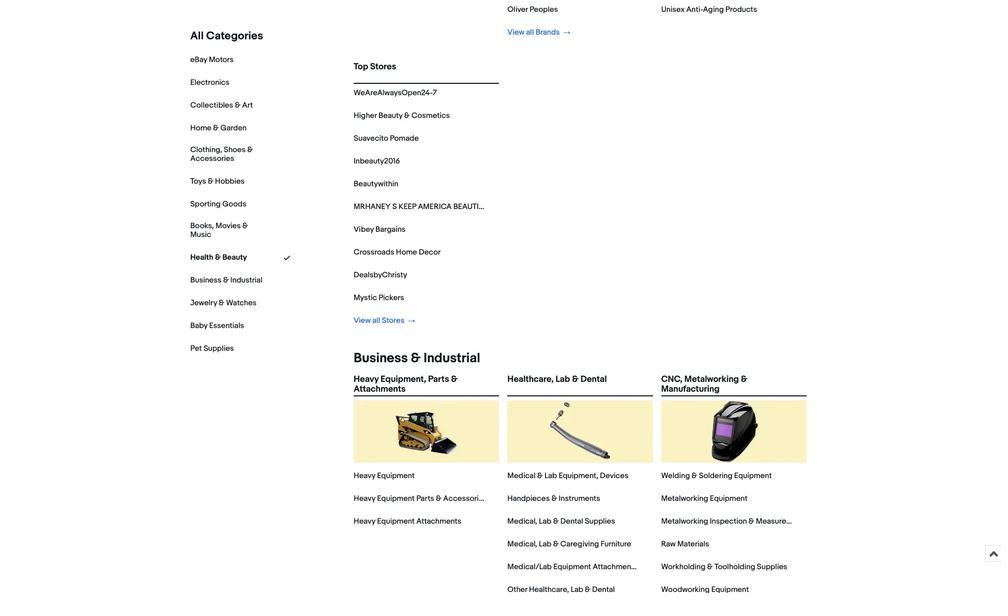 Task type: vqa. For each thing, say whether or not it's contained in the screenshot.
& in the CNC, Metalworking & Manufacturing
yes



Task type: locate. For each thing, give the bounding box(es) containing it.
stores right top
[[370, 62, 397, 72]]

1 horizontal spatial accessories
[[444, 494, 488, 504]]

supplies up furniture
[[585, 517, 616, 526]]

2 medical, from the top
[[508, 539, 538, 549]]

0 horizontal spatial business & industrial link
[[190, 275, 263, 285]]

metalworking for inspection
[[662, 517, 709, 526]]

1 vertical spatial medical,
[[508, 539, 538, 549]]

business up the "jewelry"
[[190, 275, 222, 285]]

business & industrial
[[190, 275, 263, 285], [354, 350, 481, 366]]

0 horizontal spatial beauty
[[223, 252, 247, 262]]

1 horizontal spatial view
[[508, 27, 525, 37]]

products
[[726, 5, 758, 14]]

all left brands
[[527, 27, 534, 37]]

cnc, metalworking & manufacturing image
[[704, 401, 766, 463]]

all for stores
[[373, 316, 381, 326]]

0 horizontal spatial equipment,
[[381, 374, 427, 385]]

2 vertical spatial accessories
[[647, 562, 691, 572]]

sporting
[[190, 199, 221, 209]]

business & industrial link
[[190, 275, 263, 285], [350, 350, 481, 366]]

0 vertical spatial dental
[[581, 374, 607, 385]]

books, movies & music link
[[190, 221, 263, 239]]

higher beauty & cosmetics link
[[354, 111, 450, 121]]

equipment for heavy equipment
[[377, 471, 415, 481]]

1 horizontal spatial home
[[396, 247, 417, 257]]

1 vertical spatial dental
[[561, 517, 584, 526]]

1 vertical spatial parts
[[417, 494, 435, 504]]

1 vertical spatial accessories
[[444, 494, 488, 504]]

aging
[[704, 5, 724, 14]]

devices
[[601, 471, 629, 481]]

higher
[[354, 111, 377, 121]]

business & industrial up the heavy equipment, parts & attachments link
[[354, 350, 481, 366]]

instruments
[[559, 494, 601, 504]]

parts for equipment
[[417, 494, 435, 504]]

medical, lab & caregiving furniture link
[[508, 539, 632, 549]]

heavy equipment parts & accessories link
[[354, 494, 488, 504]]

&
[[235, 100, 241, 110], [405, 111, 410, 121], [213, 123, 219, 133], [247, 145, 253, 155], [208, 176, 214, 186], [243, 221, 248, 231], [215, 252, 221, 262], [223, 275, 229, 285], [219, 298, 225, 308], [411, 350, 421, 366], [451, 374, 458, 385], [572, 374, 579, 385], [742, 374, 748, 385], [538, 471, 543, 481], [692, 471, 698, 481], [436, 494, 442, 504], [552, 494, 558, 504], [554, 517, 559, 526], [749, 517, 755, 526], [554, 539, 559, 549], [640, 562, 646, 572], [708, 562, 713, 572]]

mrhaney
[[354, 202, 391, 212]]

clothing, shoes & accessories
[[190, 145, 253, 163]]

inspection
[[710, 517, 748, 526]]

0 vertical spatial supplies
[[204, 343, 234, 353]]

attachments for heavy
[[417, 517, 462, 526]]

medical, for medical, lab & dental supplies
[[508, 517, 538, 526]]

metalworking down welding
[[662, 494, 709, 504]]

3 heavy from the top
[[354, 494, 376, 504]]

2 vertical spatial attachments
[[593, 562, 638, 572]]

metalworking up raw materials 'link'
[[662, 517, 709, 526]]

wearealwaysopen24-7 link
[[354, 88, 437, 98]]

goods
[[222, 199, 247, 209]]

healthcare, lab & dental image
[[550, 401, 612, 463]]

equipment down heavy equipment parts & accessories
[[377, 517, 415, 526]]

equipment right soldering
[[735, 471, 772, 481]]

beautiful
[[454, 202, 492, 212]]

1 vertical spatial industrial
[[424, 350, 481, 366]]

1 horizontal spatial supplies
[[585, 517, 616, 526]]

heavy inside the heavy equipment, parts & attachments
[[354, 374, 379, 385]]

0 vertical spatial metalworking
[[685, 374, 740, 385]]

business & industrial link up the heavy equipment, parts & attachments
[[350, 350, 481, 366]]

attachments inside the heavy equipment, parts & attachments
[[354, 384, 406, 394]]

supplies right "pet"
[[204, 343, 234, 353]]

1 vertical spatial stores
[[382, 316, 405, 326]]

heavy for heavy equipment, parts & attachments
[[354, 374, 379, 385]]

vibey
[[354, 225, 374, 234]]

beautywithin link
[[354, 179, 399, 189]]

crossroads home decor
[[354, 247, 441, 257]]

0 vertical spatial beauty
[[379, 111, 403, 121]]

1 vertical spatial home
[[396, 247, 417, 257]]

metalworking right cnc,
[[685, 374, 740, 385]]

health
[[190, 252, 213, 262]]

view down oliver
[[508, 27, 525, 37]]

metalworking inspection & measurement link
[[662, 517, 805, 526]]

medical, lab & dental supplies
[[508, 517, 616, 526]]

heavy equipment, parts & attachments image
[[396, 401, 458, 463]]

0 vertical spatial business & industrial link
[[190, 275, 263, 285]]

business
[[190, 275, 222, 285], [354, 350, 408, 366]]

s
[[393, 202, 397, 212]]

industrial up the heavy equipment, parts & attachments link
[[424, 350, 481, 366]]

0 vertical spatial industrial
[[231, 275, 263, 285]]

1 vertical spatial equipment,
[[559, 471, 599, 481]]

sporting goods
[[190, 199, 247, 209]]

1 horizontal spatial all
[[527, 27, 534, 37]]

accessories for medical/lab
[[647, 562, 691, 572]]

peoples
[[530, 5, 558, 14]]

1 horizontal spatial business & industrial
[[354, 350, 481, 366]]

0 horizontal spatial home
[[190, 123, 212, 133]]

industrial up watches
[[231, 275, 263, 285]]

all
[[527, 27, 534, 37], [373, 316, 381, 326]]

heavy equipment, parts & attachments
[[354, 374, 458, 394]]

1 vertical spatial all
[[373, 316, 381, 326]]

workholding
[[662, 562, 706, 572]]

2 vertical spatial metalworking
[[662, 517, 709, 526]]

metalworking inside the cnc, metalworking & manufacturing
[[685, 374, 740, 385]]

1 vertical spatial attachments
[[417, 517, 462, 526]]

0 horizontal spatial industrial
[[231, 275, 263, 285]]

accessories
[[190, 154, 234, 163], [444, 494, 488, 504], [647, 562, 691, 572]]

crossroads
[[354, 247, 395, 257]]

lab for medical, lab & dental supplies
[[539, 517, 552, 526]]

0 vertical spatial parts
[[429, 374, 449, 385]]

wearealwaysopen24-
[[354, 88, 433, 98]]

0 horizontal spatial attachments
[[354, 384, 406, 394]]

2 horizontal spatial accessories
[[647, 562, 691, 572]]

view
[[508, 27, 525, 37], [354, 316, 371, 326]]

metalworking equipment
[[662, 494, 748, 504]]

industrial
[[231, 275, 263, 285], [424, 350, 481, 366]]

beauty down books, movies & music "link"
[[223, 252, 247, 262]]

all for brands
[[527, 27, 534, 37]]

equipment for heavy equipment parts & accessories
[[377, 494, 415, 504]]

healthcare,
[[508, 374, 554, 385]]

attachments for medical/lab
[[593, 562, 638, 572]]

0 vertical spatial business & industrial
[[190, 275, 263, 285]]

0 horizontal spatial business
[[190, 275, 222, 285]]

unisex anti-aging products
[[662, 5, 758, 14]]

1 horizontal spatial attachments
[[417, 517, 462, 526]]

equipment down "medical, lab & caregiving furniture"
[[554, 562, 592, 572]]

home
[[190, 123, 212, 133], [396, 247, 417, 257]]

lab for medical, lab & caregiving furniture
[[539, 539, 552, 549]]

all down mystic pickers
[[373, 316, 381, 326]]

garden
[[221, 123, 247, 133]]

hobbies
[[215, 176, 245, 186]]

beauty down wearealwaysopen24-
[[379, 111, 403, 121]]

business up the heavy equipment, parts & attachments
[[354, 350, 408, 366]]

0 vertical spatial equipment,
[[381, 374, 427, 385]]

mystic
[[354, 293, 377, 303]]

1 horizontal spatial equipment,
[[559, 471, 599, 481]]

higher beauty & cosmetics
[[354, 111, 450, 121]]

1 heavy from the top
[[354, 374, 379, 385]]

1 vertical spatial metalworking
[[662, 494, 709, 504]]

1 vertical spatial business & industrial
[[354, 350, 481, 366]]

medical, down handpieces
[[508, 517, 538, 526]]

0 vertical spatial accessories
[[190, 154, 234, 163]]

1 vertical spatial view
[[354, 316, 371, 326]]

unisex anti-aging products link
[[662, 5, 758, 14]]

stores down the pickers
[[382, 316, 405, 326]]

& inside "healthcare, lab & dental" link
[[572, 374, 579, 385]]

equipment up the inspection
[[710, 494, 748, 504]]

0 vertical spatial attachments
[[354, 384, 406, 394]]

home & garden
[[190, 123, 247, 133]]

1 horizontal spatial business & industrial link
[[350, 350, 481, 366]]

home left decor
[[396, 247, 417, 257]]

business & industrial up the jewelry & watches
[[190, 275, 263, 285]]

view down the mystic
[[354, 316, 371, 326]]

2 horizontal spatial supplies
[[758, 562, 788, 572]]

dental for healthcare, lab & dental
[[581, 374, 607, 385]]

heavy for heavy equipment parts & accessories
[[354, 494, 376, 504]]

handpieces
[[508, 494, 550, 504]]

1 vertical spatial beauty
[[223, 252, 247, 262]]

top stores
[[354, 62, 397, 72]]

0 vertical spatial business
[[190, 275, 222, 285]]

0 horizontal spatial view
[[354, 316, 371, 326]]

business & industrial link up the jewelry & watches
[[190, 275, 263, 285]]

home up the clothing, in the top of the page
[[190, 123, 212, 133]]

health & beauty link
[[190, 252, 247, 262]]

1 medical, from the top
[[508, 517, 538, 526]]

jewelry & watches
[[190, 298, 257, 308]]

0 vertical spatial home
[[190, 123, 212, 133]]

raw materials
[[662, 539, 710, 549]]

0 vertical spatial all
[[527, 27, 534, 37]]

attachments
[[354, 384, 406, 394], [417, 517, 462, 526], [593, 562, 638, 572]]

equipment
[[377, 471, 415, 481], [735, 471, 772, 481], [377, 494, 415, 504], [710, 494, 748, 504], [377, 517, 415, 526], [554, 562, 592, 572]]

baby
[[190, 321, 208, 331]]

1 horizontal spatial business
[[354, 350, 408, 366]]

heavy equipment parts & accessories
[[354, 494, 488, 504]]

watches
[[226, 298, 257, 308]]

4 heavy from the top
[[354, 517, 376, 526]]

wearealwaysopen24-7
[[354, 88, 437, 98]]

medical, lab & dental supplies link
[[508, 517, 616, 526]]

medical, up 'medical/lab'
[[508, 539, 538, 549]]

books,
[[190, 221, 214, 231]]

workholding & toolholding supplies link
[[662, 562, 788, 572]]

equipment up 'heavy equipment attachments'
[[377, 494, 415, 504]]

& inside clothing, shoes & accessories
[[247, 145, 253, 155]]

lab up 'medical/lab'
[[539, 539, 552, 549]]

0 horizontal spatial all
[[373, 316, 381, 326]]

0 vertical spatial view
[[508, 27, 525, 37]]

supplies right the toolholding
[[758, 562, 788, 572]]

0 horizontal spatial supplies
[[204, 343, 234, 353]]

0 vertical spatial stores
[[370, 62, 397, 72]]

lab down handpieces & instruments link on the bottom right of the page
[[539, 517, 552, 526]]

2 horizontal spatial attachments
[[593, 562, 638, 572]]

equipment, inside the heavy equipment, parts & attachments
[[381, 374, 427, 385]]

jewelry & watches link
[[190, 298, 257, 308]]

1 vertical spatial business
[[354, 350, 408, 366]]

lab
[[556, 374, 571, 385], [545, 471, 557, 481], [539, 517, 552, 526], [539, 539, 552, 549]]

0 horizontal spatial accessories
[[190, 154, 234, 163]]

mrhaney s keep america beautiful link
[[354, 202, 492, 212]]

2 heavy from the top
[[354, 471, 376, 481]]

equipment up heavy equipment parts & accessories link
[[377, 471, 415, 481]]

0 vertical spatial medical,
[[508, 517, 538, 526]]

unisex
[[662, 5, 685, 14]]

mystic pickers
[[354, 293, 404, 303]]

suavecito pomade link
[[354, 134, 419, 143]]

lab right healthcare,
[[556, 374, 571, 385]]

parts inside the heavy equipment, parts & attachments
[[429, 374, 449, 385]]

view for view all stores
[[354, 316, 371, 326]]

manufacturing
[[662, 384, 720, 394]]

bargains
[[376, 225, 406, 234]]

collectibles
[[190, 100, 233, 110]]

top
[[354, 62, 369, 72]]



Task type: describe. For each thing, give the bounding box(es) containing it.
& inside the heavy equipment, parts & attachments
[[451, 374, 458, 385]]

electronics link
[[190, 78, 230, 87]]

handpieces & instruments
[[508, 494, 601, 504]]

handpieces & instruments link
[[508, 494, 601, 504]]

7
[[433, 88, 437, 98]]

medical & lab equipment, devices link
[[508, 471, 629, 481]]

art
[[242, 100, 253, 110]]

heavy for heavy equipment attachments
[[354, 517, 376, 526]]

heavy equipment
[[354, 471, 415, 481]]

0 horizontal spatial business & industrial
[[190, 275, 263, 285]]

cnc, metalworking & manufacturing link
[[662, 374, 807, 394]]

2 vertical spatial supplies
[[758, 562, 788, 572]]

vibey bargains link
[[354, 225, 406, 234]]

toolholding
[[715, 562, 756, 572]]

america
[[418, 202, 452, 212]]

ebay motors link
[[190, 55, 234, 65]]

metalworking for equipment
[[662, 494, 709, 504]]

& inside books, movies & music
[[243, 221, 248, 231]]

pomade
[[390, 134, 419, 143]]

heavy equipment, parts & attachments link
[[354, 374, 500, 394]]

1 vertical spatial business & industrial link
[[350, 350, 481, 366]]

healthcare, lab & dental
[[508, 374, 607, 385]]

pet supplies link
[[190, 343, 234, 353]]

dental for medical, lab & dental supplies
[[561, 517, 584, 526]]

view for view all brands
[[508, 27, 525, 37]]

equipment for medical/lab equipment attachments & accessories
[[554, 562, 592, 572]]

inbeauty2016
[[354, 156, 400, 166]]

view all brands link
[[508, 27, 571, 37]]

crossroads home decor link
[[354, 247, 441, 257]]

medical/lab
[[508, 562, 552, 572]]

1 vertical spatial supplies
[[585, 517, 616, 526]]

vibey bargains
[[354, 225, 406, 234]]

raw materials link
[[662, 539, 710, 549]]

lab for healthcare, lab & dental
[[556, 374, 571, 385]]

ebay motors
[[190, 55, 234, 65]]

music
[[190, 230, 211, 239]]

brands
[[536, 27, 560, 37]]

anti-
[[687, 5, 704, 14]]

1 horizontal spatial industrial
[[424, 350, 481, 366]]

dealsbychristy
[[354, 270, 407, 280]]

medical/lab equipment attachments & accessories
[[508, 562, 691, 572]]

equipment for metalworking equipment
[[710, 494, 748, 504]]

heavy for heavy equipment
[[354, 471, 376, 481]]

ebay
[[190, 55, 207, 65]]

toys & hobbies
[[190, 176, 245, 186]]

mystic pickers link
[[354, 293, 404, 303]]

view all stores
[[354, 316, 407, 326]]

healthcare, lab & dental link
[[508, 374, 653, 393]]

suavecito
[[354, 134, 389, 143]]

welding & soldering equipment link
[[662, 471, 772, 481]]

motors
[[209, 55, 234, 65]]

workholding & toolholding supplies
[[662, 562, 788, 572]]

medical
[[508, 471, 536, 481]]

health & beauty
[[190, 252, 247, 262]]

categories
[[206, 30, 263, 43]]

essentials
[[209, 321, 244, 331]]

view all stores link
[[354, 316, 415, 326]]

1 horizontal spatial beauty
[[379, 111, 403, 121]]

home & garden link
[[190, 123, 247, 133]]

cnc, metalworking & manufacturing
[[662, 374, 748, 394]]

parts for equipment,
[[429, 374, 449, 385]]

& inside the cnc, metalworking & manufacturing
[[742, 374, 748, 385]]

accessories inside clothing, shoes & accessories
[[190, 154, 234, 163]]

pickers
[[379, 293, 404, 303]]

welding & soldering equipment
[[662, 471, 772, 481]]

collectibles & art link
[[190, 100, 253, 110]]

accessories for heavy
[[444, 494, 488, 504]]

equipment for heavy equipment attachments
[[377, 517, 415, 526]]

electronics
[[190, 78, 230, 87]]

decor
[[419, 247, 441, 257]]

keep
[[399, 202, 417, 212]]

lab up handpieces & instruments
[[545, 471, 557, 481]]

medical/lab equipment attachments & accessories link
[[508, 562, 691, 572]]

baby essentials
[[190, 321, 244, 331]]

heavy equipment attachments
[[354, 517, 462, 526]]

cnc,
[[662, 374, 683, 385]]

all
[[190, 30, 204, 43]]

furniture
[[601, 539, 632, 549]]

heavy equipment attachments link
[[354, 517, 462, 526]]

welding
[[662, 471, 691, 481]]

metalworking inspection & measurement
[[662, 517, 805, 526]]

soldering
[[700, 471, 733, 481]]

beautywithin
[[354, 179, 399, 189]]

medical, lab & caregiving furniture
[[508, 539, 632, 549]]

dealsbychristy link
[[354, 270, 407, 280]]

cosmetics
[[412, 111, 450, 121]]

books, movies & music
[[190, 221, 248, 239]]

inbeauty2016 link
[[354, 156, 400, 166]]

medical, for medical, lab & caregiving furniture
[[508, 539, 538, 549]]



